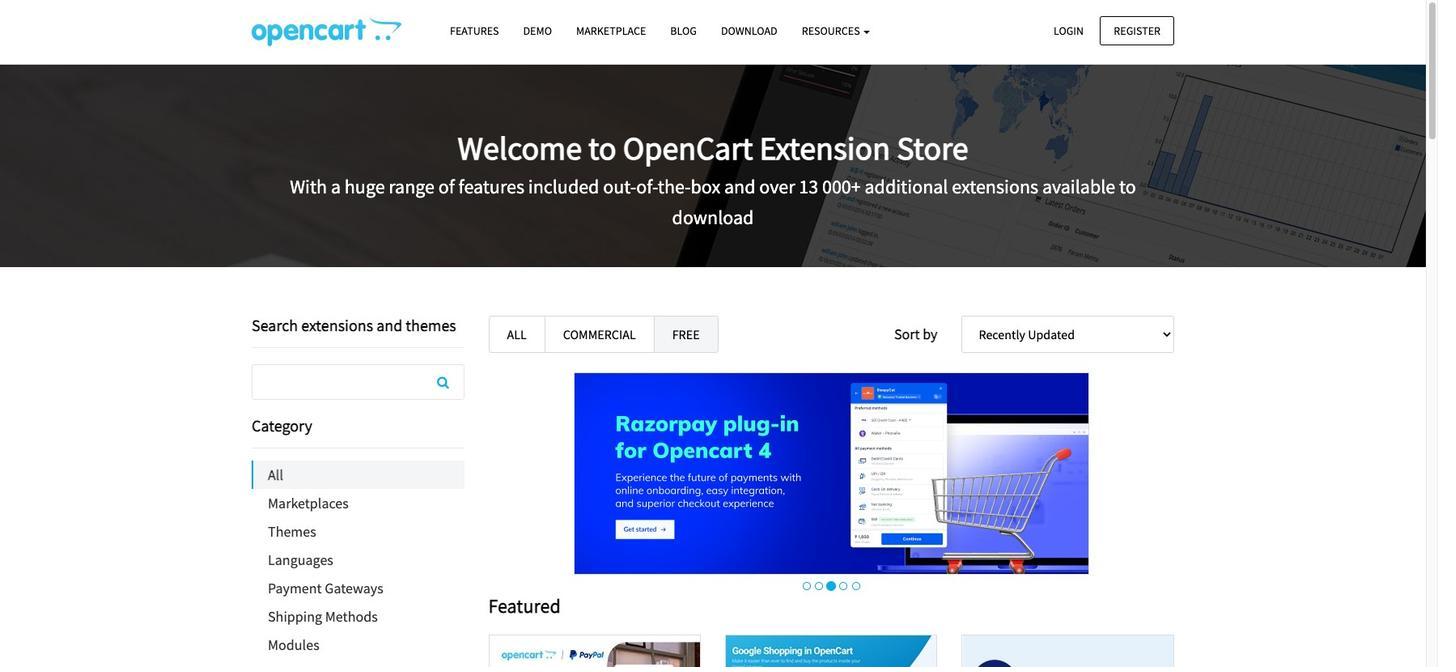 Task type: locate. For each thing, give the bounding box(es) containing it.
shipping methods
[[268, 607, 378, 626]]

0 horizontal spatial all
[[268, 466, 283, 484]]

extensions inside welcome to opencart extension store with a huge range of features included out-of-the-box and over 13 000+ additional extensions available to download
[[952, 174, 1039, 199]]

0 vertical spatial all
[[507, 326, 527, 342]]

extensions
[[952, 174, 1039, 199], [301, 315, 373, 335]]

extensions down store
[[952, 174, 1039, 199]]

of
[[439, 174, 455, 199]]

paypal checkout integration image
[[490, 635, 700, 667]]

blog
[[671, 23, 697, 38]]

payment gateways
[[268, 579, 384, 598]]

available
[[1043, 174, 1116, 199]]

search extensions and themes
[[252, 315, 456, 335]]

all link for commercial
[[489, 316, 546, 353]]

0 horizontal spatial all link
[[253, 461, 464, 489]]

1 vertical spatial all
[[268, 466, 283, 484]]

to
[[589, 128, 617, 168], [1120, 174, 1137, 199]]

modules
[[268, 636, 320, 654]]

0 vertical spatial all link
[[489, 316, 546, 353]]

store
[[897, 128, 969, 168]]

1 vertical spatial extensions
[[301, 315, 373, 335]]

google shopping for opencart image
[[726, 635, 937, 667]]

range
[[389, 174, 435, 199]]

1 horizontal spatial and
[[725, 174, 756, 199]]

sort
[[895, 325, 920, 343]]

of-
[[637, 174, 658, 199]]

1 horizontal spatial extensions
[[952, 174, 1039, 199]]

extensions right the "search"
[[301, 315, 373, 335]]

payment gateways link
[[252, 574, 464, 602]]

1 vertical spatial and
[[377, 315, 403, 335]]

opayo uk & ireland (formerly sage pay) image
[[963, 635, 1174, 667]]

0 vertical spatial extensions
[[952, 174, 1039, 199]]

all link
[[489, 316, 546, 353], [253, 461, 464, 489]]

1 vertical spatial all link
[[253, 461, 464, 489]]

resources link
[[790, 17, 883, 45]]

features link
[[438, 17, 511, 45]]

marketplaces link
[[252, 489, 464, 517]]

welcome
[[458, 128, 582, 168]]

0 vertical spatial and
[[725, 174, 756, 199]]

resources
[[802, 23, 863, 38]]

None text field
[[253, 365, 464, 399]]

search
[[252, 315, 298, 335]]

1 horizontal spatial all link
[[489, 316, 546, 353]]

the-
[[658, 174, 691, 199]]

themes link
[[252, 517, 464, 546]]

search image
[[437, 376, 449, 389]]

demo
[[523, 23, 552, 38]]

a
[[331, 174, 341, 199]]

languages
[[268, 551, 334, 569]]

and
[[725, 174, 756, 199], [377, 315, 403, 335]]

to up out-
[[589, 128, 617, 168]]

0 horizontal spatial to
[[589, 128, 617, 168]]

themes
[[406, 315, 456, 335]]

1 horizontal spatial to
[[1120, 174, 1137, 199]]

themes
[[268, 522, 316, 541]]

and left themes
[[377, 315, 403, 335]]

1 horizontal spatial all
[[507, 326, 527, 342]]

commercial
[[563, 326, 636, 342]]

free link
[[654, 316, 719, 353]]

features
[[459, 174, 525, 199]]

to right available
[[1120, 174, 1137, 199]]

with
[[290, 174, 327, 199]]

all
[[507, 326, 527, 342], [268, 466, 283, 484]]

marketplace link
[[564, 17, 659, 45]]

and right box
[[725, 174, 756, 199]]

0 horizontal spatial and
[[377, 315, 403, 335]]

shipping methods link
[[252, 602, 464, 631]]

opencart extensions image
[[252, 17, 402, 46]]



Task type: describe. For each thing, give the bounding box(es) containing it.
modules link
[[252, 631, 464, 659]]

marketplace
[[576, 23, 646, 38]]

by
[[923, 325, 938, 343]]

login link
[[1040, 16, 1098, 45]]

category
[[252, 415, 312, 436]]

huge
[[345, 174, 385, 199]]

opencart
[[623, 128, 753, 168]]

register
[[1114, 23, 1161, 38]]

0 horizontal spatial extensions
[[301, 315, 373, 335]]

download
[[721, 23, 778, 38]]

box
[[691, 174, 721, 199]]

gateways
[[325, 579, 384, 598]]

download
[[673, 205, 754, 230]]

all for commercial
[[507, 326, 527, 342]]

download link
[[709, 17, 790, 45]]

login
[[1054, 23, 1084, 38]]

all link for marketplaces
[[253, 461, 464, 489]]

demo link
[[511, 17, 564, 45]]

free
[[673, 326, 700, 342]]

extension
[[760, 128, 891, 168]]

0 vertical spatial to
[[589, 128, 617, 168]]

methods
[[325, 607, 378, 626]]

over
[[760, 174, 796, 199]]

sort by
[[895, 325, 938, 343]]

payment
[[268, 579, 322, 598]]

1 vertical spatial to
[[1120, 174, 1137, 199]]

000+
[[823, 174, 861, 199]]

shipping
[[268, 607, 322, 626]]

marketplaces
[[268, 494, 349, 513]]

blog link
[[659, 17, 709, 45]]

languages link
[[252, 546, 464, 574]]

features
[[450, 23, 499, 38]]

razorpay (opencart 4.x.x) image
[[574, 372, 1090, 575]]

additional
[[865, 174, 949, 199]]

welcome to opencart extension store with a huge range of features included out-of-the-box and over 13 000+ additional extensions available to download
[[290, 128, 1137, 230]]

and inside welcome to opencart extension store with a huge range of features included out-of-the-box and over 13 000+ additional extensions available to download
[[725, 174, 756, 199]]

all for marketplaces
[[268, 466, 283, 484]]

13
[[799, 174, 819, 199]]

register link
[[1101, 16, 1175, 45]]

out-
[[603, 174, 637, 199]]

featured
[[489, 593, 561, 619]]

included
[[528, 174, 600, 199]]

commercial link
[[545, 316, 655, 353]]



Task type: vqa. For each thing, say whether or not it's contained in the screenshot.
Modules link
yes



